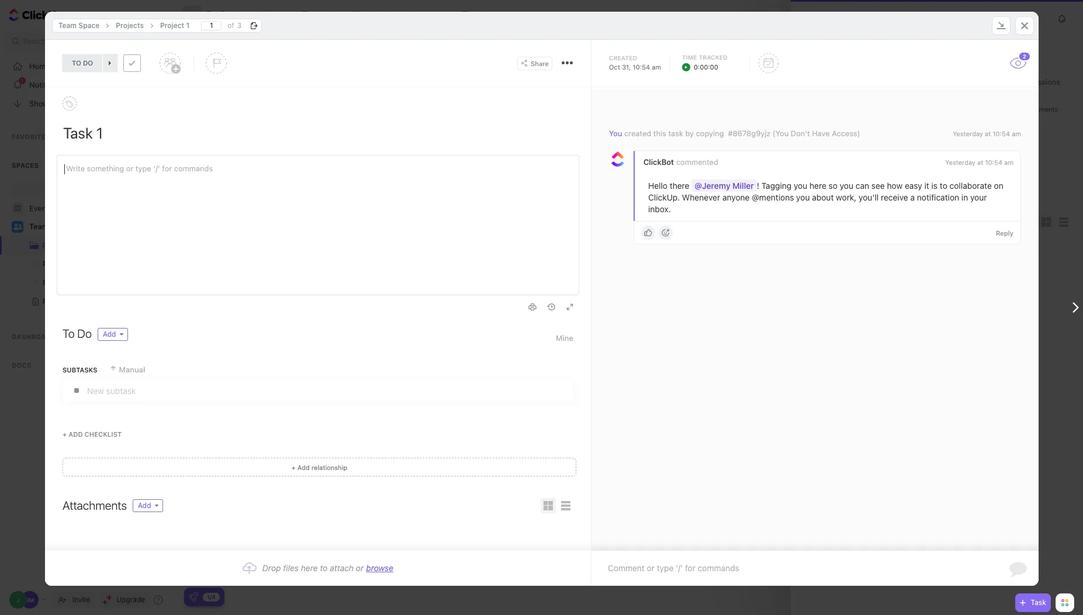 Task type: locate. For each thing, give the bounding box(es) containing it.
is
[[931, 181, 938, 191]]

am for commented
[[1004, 159, 1014, 166]]

to do button
[[62, 54, 102, 72]]

1 horizontal spatial here
[[810, 181, 826, 191]]

0 vertical spatial +
[[219, 405, 223, 413]]

0:00:00 button
[[682, 62, 735, 72]]

0 horizontal spatial team
[[29, 222, 49, 231]]

1 horizontal spatial +
[[219, 405, 223, 413]]

in
[[961, 192, 968, 202]]

task settings image
[[565, 61, 568, 64]]

add button for attachments
[[132, 499, 163, 512]]

to right is
[[940, 181, 947, 191]]

hide right 'reply'
[[1017, 232, 1032, 240]]

0 vertical spatial share
[[1049, 10, 1068, 19]]

⌘k
[[151, 37, 162, 46]]

0 horizontal spatial task
[[240, 405, 253, 413]]

2 vertical spatial to
[[320, 563, 327, 573]]

1 vertical spatial hide closed
[[1017, 232, 1059, 240]]

closed for 2nd hide closed button from the bottom
[[1034, 65, 1059, 72]]

0 vertical spatial task
[[234, 289, 251, 298]]

to left do
[[72, 59, 81, 67]]

share button
[[1035, 5, 1073, 24], [517, 56, 552, 70]]

1 vertical spatial am
[[1012, 130, 1021, 137]]

+ left checklist
[[62, 430, 67, 438]]

files
[[283, 563, 298, 573]]

comments
[[1025, 105, 1058, 113]]

search down set task position in this list number field
[[196, 35, 219, 44]]

team space for team space "link" in task locations element
[[58, 21, 99, 30]]

task inside region
[[668, 129, 683, 138]]

0 horizontal spatial task
[[234, 289, 251, 298]]

you
[[609, 129, 622, 138]]

share button left task settings image
[[517, 56, 552, 70]]

1 vertical spatial attachments
[[62, 499, 127, 512]]

1 vertical spatial project 2 link
[[0, 274, 153, 292]]

share
[[1049, 10, 1068, 19], [531, 59, 549, 67]]

here right files
[[301, 563, 318, 573]]

0 vertical spatial at
[[985, 130, 991, 137]]

0 vertical spatial project 2 link
[[886, 15, 914, 22]]

0 vertical spatial 10:54
[[633, 63, 650, 71]]

0 horizontal spatial project 2 link
[[0, 274, 153, 292]]

permissions
[[1018, 77, 1061, 86]]

dialog containing to do
[[45, 11, 1039, 586]]

yesterday for you created this task by copying #8678g9yjz (you don't have access)
[[953, 130, 983, 137]]

2
[[910, 15, 914, 22], [1023, 53, 1026, 60], [253, 154, 257, 163], [68, 278, 72, 287]]

sharing & permissions
[[981, 77, 1061, 86]]

automations button
[[957, 6, 1011, 23]]

search tasks...
[[196, 35, 245, 44]]

add button for to do
[[97, 328, 127, 341]]

share button right minimize task image at the top of the page
[[1035, 5, 1073, 24]]

0 vertical spatial to
[[72, 59, 81, 67]]

10:54 right 31,
[[633, 63, 650, 71]]

+ for + new task
[[219, 405, 223, 413]]

1 vertical spatial share button
[[517, 56, 552, 70]]

docs
[[12, 361, 31, 369]]

to left attach
[[320, 563, 327, 573]]

team
[[809, 15, 825, 22], [58, 21, 76, 30], [29, 222, 49, 231]]

task left by
[[668, 129, 683, 138]]

0 vertical spatial here
[[810, 181, 826, 191]]

project 1 link
[[154, 18, 195, 32], [0, 255, 153, 274]]

1 vertical spatial to
[[940, 181, 947, 191]]

at up collaborate
[[977, 159, 983, 166]]

list link
[[273, 0, 291, 29]]

! tagging you here so you can see how easy it is to collaborate on clickup. whenever anyone @mentions you about work, you'll receive a notification in your inbox.
[[648, 181, 1006, 214]]

0 horizontal spatial project 1 link
[[0, 255, 153, 274]]

1 horizontal spatial add button
[[132, 499, 163, 512]]

0 vertical spatial project 1
[[160, 21, 189, 30]]

1 vertical spatial yesterday
[[945, 159, 975, 166]]

yesterday for clickbot commented
[[945, 159, 975, 166]]

1 horizontal spatial attachments
[[809, 215, 873, 229]]

tasks...
[[221, 35, 245, 44]]

miller
[[733, 181, 754, 191]]

1 vertical spatial project 2
[[43, 278, 72, 287]]

2 horizontal spatial to
[[940, 181, 947, 191]]

2 closed from the top
[[1034, 232, 1059, 240]]

0 horizontal spatial share button
[[517, 56, 552, 70]]

work,
[[836, 192, 856, 202]]

team space link inside sidebar navigation
[[29, 218, 166, 236]]

project 1 link up notes
[[0, 255, 153, 274]]

show more
[[29, 99, 69, 108]]

team space
[[809, 15, 846, 22], [58, 21, 99, 30], [29, 222, 73, 231]]

0 vertical spatial am
[[652, 63, 661, 71]]

1 vertical spatial yesterday at 10:54 am
[[945, 159, 1014, 166]]

team space inside sidebar navigation
[[29, 222, 73, 231]]

yesterday at 10:54 am up collaborate
[[945, 159, 1014, 166]]

0 horizontal spatial here
[[301, 563, 318, 573]]

2 vertical spatial +
[[291, 463, 295, 471]]

1 inside sidebar navigation
[[68, 260, 71, 268]]

closed for second hide closed button from the top
[[1034, 232, 1059, 240]]

projects link
[[854, 15, 879, 22], [110, 18, 149, 32], [1, 236, 141, 255]]

1 horizontal spatial task
[[668, 129, 683, 138]]

0 horizontal spatial to
[[72, 59, 81, 67]]

project 1 up '⌘k'
[[160, 21, 189, 30]]

space
[[827, 15, 846, 22], [78, 21, 99, 30], [51, 222, 73, 231]]

0 horizontal spatial 1
[[68, 260, 71, 268]]

calendar link
[[363, 0, 403, 29]]

0 horizontal spatial attachments
[[62, 499, 127, 512]]

project 1 inside task locations element
[[160, 21, 189, 30]]

notifications
[[29, 80, 74, 89]]

project 2 link
[[886, 15, 914, 22], [0, 274, 153, 292]]

list
[[273, 9, 287, 19]]

upgrade
[[116, 595, 145, 604]]

2 vertical spatial am
[[1004, 159, 1014, 166]]

project inside task locations element
[[160, 21, 184, 30]]

1 vertical spatial hide
[[1017, 232, 1032, 240]]

at down sharing
[[985, 130, 991, 137]]

yesterday at 10:54 am down sharing
[[953, 130, 1021, 137]]

1 hide from the top
[[1017, 65, 1032, 72]]

1 vertical spatial 10:54
[[993, 130, 1010, 137]]

1 vertical spatial hide closed button
[[1005, 230, 1062, 242]]

2 vertical spatial 10:54
[[985, 159, 1002, 166]]

home link
[[0, 57, 176, 75]]

0 horizontal spatial add button
[[97, 328, 127, 341]]

0 vertical spatial hide closed
[[1017, 65, 1059, 72]]

1 horizontal spatial project 2 link
[[886, 15, 914, 22]]

1 vertical spatial closed
[[1034, 232, 1059, 240]]

team for team space "link" within sidebar navigation
[[29, 222, 49, 231]]

team space inside task locations element
[[58, 21, 99, 30]]

project 1 link up '⌘k'
[[154, 18, 195, 32]]

minimize task image
[[997, 22, 1006, 29]]

0 vertical spatial project 1 link
[[154, 18, 195, 32]]

1 vertical spatial 1
[[68, 260, 71, 268]]

1/4
[[207, 593, 216, 600]]

+ add relationship
[[291, 463, 347, 471]]

New subtask text field
[[87, 380, 573, 401]]

1 closed from the top
[[1034, 65, 1059, 72]]

+ left relationship
[[291, 463, 295, 471]]

how
[[887, 181, 903, 191]]

1 vertical spatial at
[[977, 159, 983, 166]]

attach
[[330, 563, 353, 573]]

here
[[810, 181, 826, 191], [301, 563, 318, 573]]

add
[[103, 330, 116, 339], [68, 430, 82, 438], [297, 463, 309, 471], [138, 501, 151, 510]]

team space for team space "link" within sidebar navigation
[[29, 222, 73, 231]]

sharing
[[981, 77, 1008, 86]]

notes
[[68, 297, 88, 306]]

hide closed
[[1017, 65, 1059, 72], [1017, 232, 1059, 240]]

0 vertical spatial 1
[[186, 21, 189, 30]]

0 horizontal spatial share
[[531, 59, 549, 67]]

task right new on the left of page
[[240, 405, 253, 413]]

you left about
[[796, 192, 810, 202]]

1 vertical spatial +
[[62, 430, 67, 438]]

created
[[624, 129, 651, 138]]

team inside task locations element
[[58, 21, 76, 30]]

0 vertical spatial hide closed button
[[1005, 63, 1062, 74]]

add button
[[97, 328, 127, 341], [132, 499, 163, 512]]

hello there @jeremy miller
[[648, 181, 754, 191]]

0 horizontal spatial project 1
[[43, 260, 71, 268]]

search
[[196, 35, 219, 44], [23, 37, 46, 46]]

1 hide closed button from the top
[[1005, 63, 1062, 74]]

hide closed up the permissions
[[1017, 65, 1059, 72]]

0 horizontal spatial project 2
[[43, 278, 72, 287]]

to inside ! tagging you here so you can see how easy it is to collaborate on clickup. whenever anyone @mentions you about work, you'll receive a notification in your inbox.
[[940, 181, 947, 191]]

1 inside task locations element
[[186, 21, 189, 30]]

closed right 'reply'
[[1034, 232, 1059, 240]]

2 hide closed from the top
[[1017, 232, 1059, 240]]

automations
[[963, 10, 1005, 19]]

yesterday
[[953, 130, 983, 137], [945, 159, 975, 166]]

you
[[794, 181, 807, 191], [840, 181, 853, 191], [796, 192, 810, 202]]

1 vertical spatial task
[[240, 405, 253, 413]]

2 button
[[1009, 51, 1031, 69]]

2 vertical spatial 1
[[253, 289, 256, 298]]

1 horizontal spatial project 2
[[886, 15, 914, 22]]

0 vertical spatial task
[[668, 129, 683, 138]]

0 vertical spatial add button
[[97, 328, 127, 341]]

1 horizontal spatial search
[[196, 35, 219, 44]]

set priority image
[[206, 53, 227, 74]]

here up about
[[810, 181, 826, 191]]

project 1
[[160, 21, 189, 30], [43, 260, 71, 268]]

space inside sidebar navigation
[[51, 222, 73, 231]]

dialog
[[45, 11, 1039, 586]]

1 horizontal spatial share button
[[1035, 5, 1073, 24]]

task 1 link
[[231, 284, 735, 304]]

1 vertical spatial project 1
[[43, 260, 71, 268]]

you right tagging
[[794, 181, 807, 191]]

0 vertical spatial hide
[[1017, 65, 1032, 72]]

0 vertical spatial yesterday at 10:54 am
[[953, 130, 1021, 137]]

0 vertical spatial share button
[[1035, 5, 1073, 24]]

search inside sidebar navigation
[[23, 37, 46, 46]]

0 vertical spatial yesterday
[[953, 130, 983, 137]]

1 horizontal spatial task
[[1031, 598, 1047, 607]]

10:54 up on
[[985, 159, 1002, 166]]

1 vertical spatial share
[[531, 59, 549, 67]]

created
[[609, 54, 637, 61]]

closed up the permissions
[[1034, 65, 1059, 72]]

1 horizontal spatial project 1
[[160, 21, 189, 30]]

1 for task 1 link
[[253, 289, 256, 298]]

2 horizontal spatial 1
[[253, 289, 256, 298]]

hide closed button
[[1005, 63, 1062, 74], [1005, 230, 1062, 242]]

0 horizontal spatial at
[[977, 159, 983, 166]]

1 vertical spatial add button
[[132, 499, 163, 512]]

1 horizontal spatial project 1 link
[[154, 18, 195, 32]]

0 horizontal spatial space
[[51, 222, 73, 231]]

+
[[219, 405, 223, 413], [62, 430, 67, 438], [291, 463, 295, 471]]

checklist
[[84, 430, 121, 438]]

projects button
[[202, 2, 243, 27]]

oct
[[609, 63, 620, 71]]

1 horizontal spatial team
[[58, 21, 76, 30]]

1
[[186, 21, 189, 30], [68, 260, 71, 268], [253, 289, 256, 298]]

1 horizontal spatial space
[[78, 21, 99, 30]]

mine link
[[556, 328, 573, 348]]

inbox.
[[648, 204, 671, 214]]

space inside task locations element
[[78, 21, 99, 30]]

hide for 2nd hide closed button from the bottom
[[1017, 65, 1032, 72]]

10:54 down comments button
[[993, 130, 1010, 137]]

hide for second hide closed button from the top
[[1017, 232, 1032, 240]]

projects
[[206, 9, 243, 20], [854, 15, 879, 22], [116, 21, 143, 30], [42, 241, 71, 250]]

team inside sidebar navigation
[[29, 222, 49, 231]]

1 for the topmost the project 1 link
[[186, 21, 189, 30]]

hide up sharing & permissions at the top right of the page
[[1017, 65, 1032, 72]]

2 hide from the top
[[1017, 232, 1032, 240]]

time
[[682, 54, 697, 61]]

closed
[[1034, 65, 1059, 72], [1034, 232, 1059, 240]]

0 horizontal spatial +
[[62, 430, 67, 438]]

commented
[[676, 157, 718, 167]]

0 vertical spatial project 2
[[886, 15, 914, 22]]

hide closed right 'reply'
[[1017, 232, 1059, 240]]

have
[[812, 129, 830, 138]]

2 horizontal spatial team
[[809, 15, 825, 22]]

search for search tasks...
[[196, 35, 219, 44]]

1 vertical spatial task
[[1031, 598, 1047, 607]]

1 horizontal spatial 1
[[186, 21, 189, 30]]

1 hide closed from the top
[[1017, 65, 1059, 72]]

+ left new on the left of page
[[219, 405, 223, 413]]

0 vertical spatial closed
[[1034, 65, 1059, 72]]

0 horizontal spatial search
[[23, 37, 46, 46]]

this
[[653, 129, 666, 138]]

search up home
[[23, 37, 46, 46]]

clickbot commented
[[643, 157, 718, 167]]

1 horizontal spatial at
[[985, 130, 991, 137]]

2 horizontal spatial +
[[291, 463, 295, 471]]

gantt link
[[425, 0, 451, 29]]

project 1 up project notes at top left
[[43, 260, 71, 268]]



Task type: describe. For each thing, give the bounding box(es) containing it.
a
[[910, 192, 915, 202]]

project notes link
[[0, 292, 153, 311]]

#8678g9yjz
[[728, 129, 770, 138]]

project 2 link inside sidebar navigation
[[0, 274, 153, 292]]

task details element
[[45, 40, 1039, 87]]

home
[[29, 61, 50, 70]]

so
[[829, 181, 838, 191]]

set priority element
[[206, 53, 227, 74]]

upgrade link
[[98, 592, 150, 608]]

about
[[812, 192, 834, 202]]

task 1
[[234, 289, 256, 298]]

favorites
[[12, 133, 50, 140]]

everything link
[[0, 199, 176, 218]]

31,
[[622, 63, 631, 71]]

0:00:00
[[694, 63, 718, 71]]

2 horizontal spatial space
[[827, 15, 846, 22]]

projects inside projects button
[[206, 9, 243, 20]]

drop
[[262, 563, 281, 573]]

@jeremy miller button
[[692, 180, 757, 192]]

+ for + add checklist
[[62, 430, 67, 438]]

see
[[871, 181, 885, 191]]

show
[[29, 99, 49, 108]]

+ add checklist
[[62, 430, 121, 438]]

1 vertical spatial project 1 link
[[0, 255, 153, 274]]

of 3
[[227, 21, 241, 30]]

task for task 1
[[234, 289, 251, 298]]

Search tasks... text field
[[196, 32, 293, 48]]

to inside dropdown button
[[72, 59, 81, 67]]

hello
[[648, 181, 667, 191]]

search for search
[[23, 37, 46, 46]]

1 horizontal spatial to
[[320, 563, 327, 573]]

2 inside dropdown button
[[1023, 53, 1026, 60]]

team for team space "link" in task locations element
[[58, 21, 76, 30]]

project 1 inside sidebar navigation
[[43, 260, 71, 268]]

you'll
[[859, 192, 879, 202]]

project 2 inside sidebar navigation
[[43, 278, 72, 287]]

task for task
[[1031, 598, 1047, 607]]

space for team space "link" within sidebar navigation
[[51, 222, 73, 231]]

relationship
[[311, 463, 347, 471]]

‎task
[[234, 154, 251, 163]]

easy
[[905, 181, 922, 191]]

collaborate
[[950, 181, 992, 191]]

gantt
[[425, 9, 447, 19]]

you created this task by copying #8678g9yjz (you don't have access)
[[609, 129, 860, 138]]

projects link inside task locations element
[[110, 18, 149, 32]]

3
[[237, 21, 241, 30]]

space for team space "link" in task locations element
[[78, 21, 99, 30]]

calendar
[[363, 9, 398, 19]]

comments button
[[1003, 101, 1066, 117]]

+ for + add relationship
[[291, 463, 295, 471]]

yesterday at 10:54 am for clickbot commented
[[945, 159, 1014, 166]]

sharing & permissions link
[[963, 74, 1066, 89]]

onboarding checklist button element
[[189, 592, 198, 602]]

Edit task name text field
[[63, 123, 573, 143]]

hide closed for 2nd hide closed button from the bottom
[[1017, 65, 1059, 72]]

attachments inside the task body element
[[62, 499, 127, 512]]

sidebar navigation
[[0, 0, 176, 615]]

team space link inside task locations element
[[52, 18, 105, 32]]

&
[[1010, 77, 1016, 86]]

table
[[473, 9, 494, 19]]

here inside ! tagging you here so you can see how easy it is to collaborate on clickup. whenever anyone @mentions you about work, you'll receive a notification in your inbox.
[[810, 181, 826, 191]]

onboarding checklist button image
[[189, 592, 198, 602]]

yesterday at 10:54 am for you created this task by copying #8678g9yjz (you don't have access)
[[953, 130, 1021, 137]]

am for created
[[1012, 130, 1021, 137]]

browse link
[[366, 563, 393, 573]]

10:54 for commented
[[985, 159, 1002, 166]]

whenever
[[682, 192, 720, 202]]

‎task 2
[[234, 154, 257, 163]]

at for you created this task by copying #8678g9yjz (you don't have access)
[[985, 130, 991, 137]]

anyone
[[722, 192, 750, 202]]

browse
[[366, 563, 393, 573]]

10:54 inside created oct 31, 10:54 am
[[633, 63, 650, 71]]

reply
[[996, 229, 1014, 237]]

‎task 2 link
[[231, 148, 735, 168]]

2 inside sidebar navigation
[[68, 278, 72, 287]]

new
[[225, 405, 238, 413]]

task locations element
[[45, 11, 1039, 40]]

manual
[[119, 365, 145, 374]]

2 hide closed button from the top
[[1005, 230, 1062, 242]]

can
[[856, 181, 869, 191]]

@mentions
[[752, 192, 794, 202]]

task history region
[[591, 87, 1039, 551]]

to do
[[72, 59, 93, 67]]

you up work,
[[840, 181, 853, 191]]

invite
[[72, 595, 90, 604]]

0 vertical spatial attachments
[[809, 215, 873, 229]]

project notes
[[43, 297, 88, 306]]

do
[[77, 327, 92, 340]]

share button inside 'task details' element
[[517, 56, 552, 70]]

projects inside projects link
[[116, 21, 143, 30]]

10:54 for created
[[993, 130, 1010, 137]]

there
[[670, 181, 689, 191]]

(you
[[773, 129, 789, 138]]

Set task position in this List number field
[[201, 21, 221, 30]]

@jeremy
[[694, 181, 730, 191]]

to
[[62, 327, 74, 340]]

everything
[[29, 203, 67, 213]]

projects inside sidebar navigation
[[42, 241, 71, 250]]

by
[[685, 129, 694, 138]]

mine
[[556, 333, 573, 343]]

table link
[[473, 0, 499, 29]]

or
[[356, 563, 364, 573]]

receive
[[881, 192, 908, 202]]

it
[[924, 181, 929, 191]]

+ new task
[[219, 405, 253, 413]]

created oct 31, 10:54 am
[[609, 54, 661, 71]]

am inside created oct 31, 10:54 am
[[652, 63, 661, 71]]

share inside 'task details' element
[[531, 59, 549, 67]]

don't
[[791, 129, 810, 138]]

drop files here to attach or browse
[[262, 563, 393, 573]]

more
[[51, 99, 69, 108]]

board
[[314, 9, 337, 19]]

on
[[994, 181, 1003, 191]]

hide closed for second hide closed button from the top
[[1017, 232, 1059, 240]]

dashboards
[[12, 333, 60, 340]]

copying
[[696, 129, 724, 138]]

clickup.
[[648, 192, 680, 202]]

1 horizontal spatial share
[[1049, 10, 1068, 19]]

subtasks
[[62, 366, 97, 373]]

notification
[[917, 192, 959, 202]]

at for clickbot commented
[[977, 159, 983, 166]]

task body element
[[45, 87, 591, 551]]

board link
[[314, 0, 341, 29]]

1 vertical spatial here
[[301, 563, 318, 573]]

access)
[[832, 129, 860, 138]]

to do
[[62, 327, 92, 340]]

clickbot
[[643, 157, 674, 167]]

favorites button
[[0, 122, 176, 150]]

user friends image
[[13, 223, 22, 230]]



Task type: vqa. For each thing, say whether or not it's contained in the screenshot.
the project 1
yes



